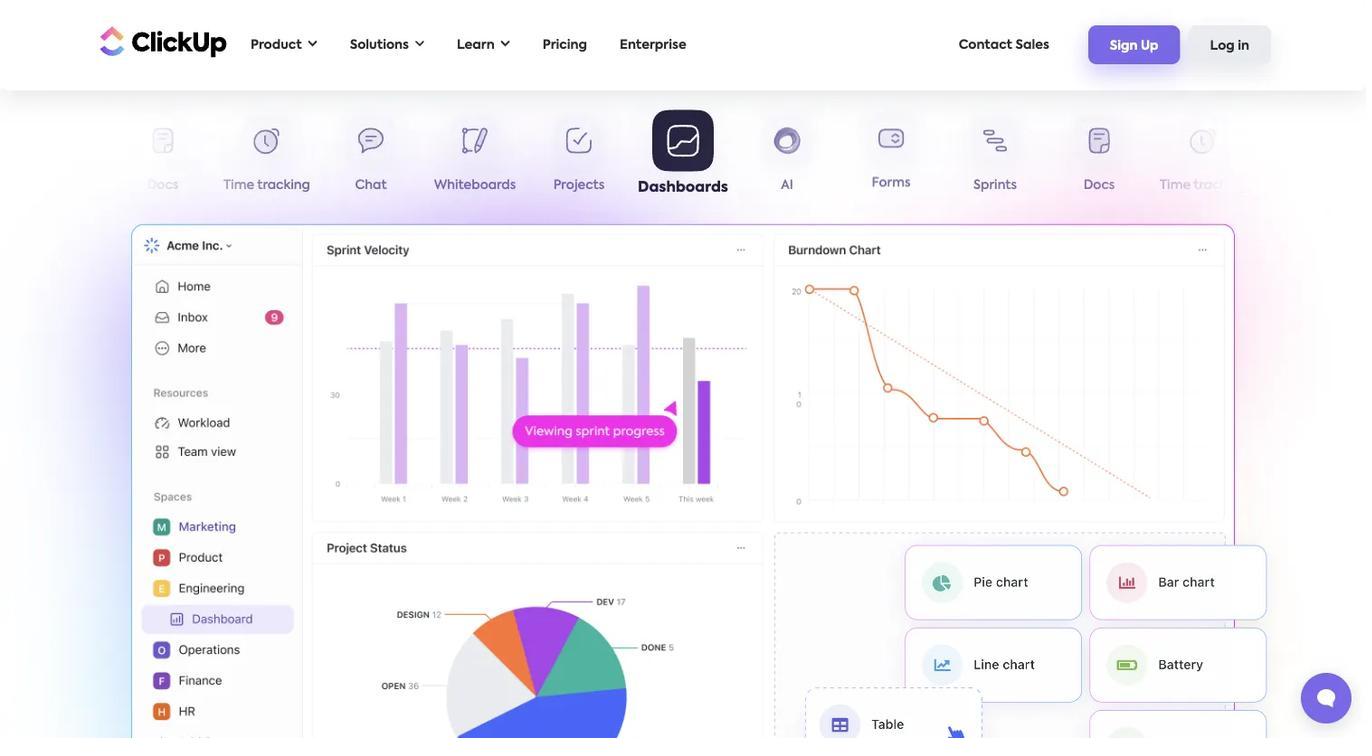 Task type: locate. For each thing, give the bounding box(es) containing it.
0 horizontal spatial time
[[223, 179, 254, 192]]

1 time tracking from the left
[[223, 179, 310, 192]]

up
[[1141, 40, 1158, 52]]

chat
[[355, 179, 387, 192]]

1 docs from the left
[[147, 179, 179, 192]]

0 horizontal spatial docs
[[147, 179, 179, 192]]

in
[[1238, 40, 1249, 52]]

product
[[251, 38, 302, 51]]

docs
[[147, 179, 179, 192], [1083, 179, 1115, 192]]

log
[[1210, 40, 1235, 52]]

1 horizontal spatial sprints button
[[943, 116, 1047, 199]]

enterprise
[[620, 38, 686, 51]]

0 horizontal spatial time tracking button
[[215, 116, 319, 199]]

2 sprints button from the left
[[943, 116, 1047, 199]]

time tracking
[[223, 179, 310, 192], [1160, 179, 1247, 192]]

2 docs button from the left
[[1047, 116, 1151, 199]]

docs button
[[111, 116, 215, 199], [1047, 116, 1151, 199]]

sign up
[[1110, 40, 1158, 52]]

forms
[[872, 178, 910, 191]]

enterprise link
[[611, 26, 695, 63]]

sales
[[1015, 38, 1049, 51]]

1 horizontal spatial time
[[1160, 179, 1191, 192]]

pricing link
[[533, 26, 596, 63]]

whiteboards
[[434, 179, 516, 192]]

0 horizontal spatial sprints
[[37, 179, 81, 192]]

learn button
[[448, 26, 519, 63]]

2 time tracking from the left
[[1160, 179, 1247, 192]]

forms button
[[839, 115, 943, 199]]

1 horizontal spatial sprints
[[973, 179, 1017, 192]]

chat button
[[319, 116, 423, 199]]

solutions
[[350, 38, 409, 51]]

dashboards image
[[131, 224, 1235, 738], [783, 525, 1289, 738]]

1 horizontal spatial tracking
[[1194, 179, 1247, 192]]

tracking
[[257, 179, 310, 192], [1194, 179, 1247, 192]]

1 horizontal spatial time tracking
[[1160, 179, 1247, 192]]

time tracking button
[[215, 116, 319, 199], [1151, 116, 1255, 199]]

1 horizontal spatial time tracking button
[[1151, 116, 1255, 199]]

0 horizontal spatial time tracking
[[223, 179, 310, 192]]

2 time tracking button from the left
[[1151, 116, 1255, 199]]

1 horizontal spatial docs
[[1083, 179, 1115, 192]]

2 docs from the left
[[1083, 179, 1115, 192]]

sprints
[[37, 179, 81, 192], [973, 179, 1017, 192]]

0 horizontal spatial tracking
[[257, 179, 310, 192]]

1 docs button from the left
[[111, 116, 215, 199]]

sign
[[1110, 40, 1138, 52]]

sprints button
[[7, 116, 111, 199], [943, 116, 1047, 199]]

1 sprints button from the left
[[7, 116, 111, 199]]

product button
[[242, 26, 326, 63]]

2 sprints from the left
[[973, 179, 1017, 192]]

1 horizontal spatial docs button
[[1047, 116, 1151, 199]]

dashboards
[[638, 180, 728, 194]]

projects button
[[527, 116, 631, 199]]

time
[[223, 179, 254, 192], [1160, 179, 1191, 192]]

2 time from the left
[[1160, 179, 1191, 192]]

0 horizontal spatial sprints button
[[7, 116, 111, 199]]

0 horizontal spatial docs button
[[111, 116, 215, 199]]

ai
[[781, 179, 793, 192]]



Task type: describe. For each thing, give the bounding box(es) containing it.
clickup image
[[95, 24, 227, 59]]

2 tracking from the left
[[1194, 179, 1247, 192]]

contact sales link
[[950, 26, 1058, 63]]

contact
[[959, 38, 1012, 51]]

projects
[[553, 179, 605, 192]]

1 sprints from the left
[[37, 179, 81, 192]]

1 time from the left
[[223, 179, 254, 192]]

pricing
[[543, 38, 587, 51]]

1 time tracking button from the left
[[215, 116, 319, 199]]

1 tracking from the left
[[257, 179, 310, 192]]

whiteboards button
[[423, 116, 527, 199]]

ai button
[[735, 116, 839, 199]]

learn
[[457, 38, 495, 51]]

contact sales
[[959, 38, 1049, 51]]

dashboards button
[[631, 110, 735, 199]]

log in link
[[1188, 26, 1271, 64]]

sign up button
[[1088, 26, 1180, 64]]

log in
[[1210, 40, 1249, 52]]

solutions button
[[341, 26, 433, 63]]



Task type: vqa. For each thing, say whether or not it's contained in the screenshot.
Workspace, at bottom left
no



